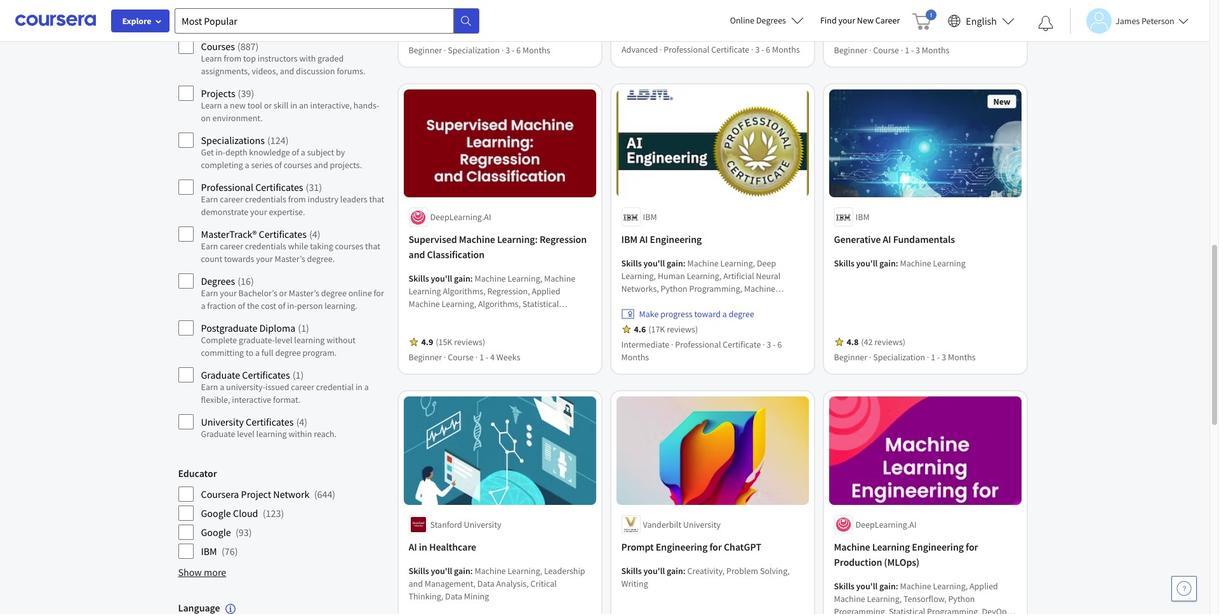 Task type: describe. For each thing, give the bounding box(es) containing it.
skills up writing
[[621, 566, 642, 577]]

earn for professional certificates ( 31 )
[[201, 194, 218, 205]]

months for beginner · course · 1 - 3 months
[[922, 44, 950, 56]]

thinking, inside the machine learning, machine learning algorithms, regression, applied machine learning, algorithms, statistical machine learning, mathematics, critical thinking, machine learning software, python programming
[[409, 324, 443, 335]]

that for mastertrack® certificates ( 4 )
[[365, 241, 380, 252]]

specializations
[[201, 134, 265, 147]]

earn for degrees ( 16 )
[[201, 288, 218, 299]]

and inside get in-depth knowledge of a subject by completing a series of courses and projects.
[[314, 159, 328, 171]]

What do you want to learn? text field
[[175, 8, 454, 33]]

career
[[875, 15, 900, 26]]

1 make from the top
[[639, 14, 659, 25]]

0 horizontal spatial degrees
[[201, 275, 235, 288]]

machine inside machine learning, leadership and management, data analysis, critical thinking, data mining
[[475, 566, 506, 577]]

gain down "classification"
[[454, 273, 470, 285]]

skills down generative in the right of the page
[[834, 258, 854, 269]]

887
[[240, 40, 256, 53]]

certificates for professional certificates
[[255, 181, 303, 194]]

1 vertical spatial algorithms,
[[478, 299, 521, 310]]

environment.
[[212, 112, 263, 124]]

james
[[1116, 15, 1140, 26]]

3 inside intermediate · professional certificate · 3 - 6 months
[[767, 339, 771, 351]]

forums.
[[337, 65, 365, 77]]

degree up intermediate · professional certificate · 3 - 6 months
[[729, 309, 754, 320]]

4.7
[[421, 29, 433, 41]]

learning down generative ai fundamentals link
[[933, 258, 966, 269]]

google ( 93 )
[[201, 526, 252, 539]]

) right issued
[[301, 369, 304, 382]]

prompt engineering for chatgpt link
[[621, 540, 804, 555]]

new
[[230, 100, 246, 111]]

on for tutorials.
[[227, 18, 236, 30]]

relevant
[[237, 6, 267, 17]]

find your new career link
[[814, 13, 906, 29]]

generative ai fundamentals
[[834, 233, 955, 246]]

cost
[[261, 300, 276, 312]]

: up management,
[[470, 566, 473, 577]]

ibm inside the educator group
[[201, 545, 217, 558]]

university for ai
[[464, 519, 501, 531]]

tutorials.
[[238, 18, 272, 30]]

educator
[[178, 467, 217, 480]]

learning inside the complete graduate-level learning without committing to a full degree program.
[[294, 335, 325, 346]]

program.
[[302, 347, 337, 359]]

(13k
[[436, 29, 452, 41]]

( down google cloud ( 123 )
[[236, 526, 239, 539]]

skills down the ai in healthcare
[[409, 566, 429, 577]]

2 make progress toward a degree from the top
[[639, 309, 754, 320]]

124
[[270, 134, 285, 147]]

4.8 (42 reviews)
[[847, 337, 905, 348]]

course for 3
[[873, 44, 899, 56]]

tool
[[247, 100, 262, 111]]

your inside earn your bachelor's or master's degree online for a fraction of the cost of in-person learning.
[[220, 288, 237, 299]]

4.9
[[421, 337, 433, 348]]

deeplearning.ai for learning
[[856, 519, 917, 531]]

) up the
[[251, 275, 254, 288]]

career inside the earn a university-issued career credential in a flexible, interactive format.
[[291, 382, 314, 393]]

writing
[[621, 578, 648, 590]]

) down tutorials.
[[256, 40, 259, 53]]

certificate for advanced · professional certificate · 3 - 6 months
[[711, 44, 749, 56]]

master's inside earn career credentials while taking courses that count towards your master's degree.
[[275, 253, 305, 265]]

) right while
[[317, 228, 320, 241]]

credentials for mastertrack®
[[245, 241, 286, 252]]

format.
[[273, 394, 300, 406]]

machine learning, leadership and management, data analysis, critical thinking, data mining
[[409, 566, 585, 602]]

skills
[[269, 6, 288, 17]]

build
[[201, 6, 220, 17]]

coursera
[[201, 488, 239, 501]]

you'll down "classification"
[[431, 273, 452, 285]]

earn for mastertrack® certificates ( 4 )
[[201, 241, 218, 252]]

person
[[297, 300, 323, 312]]

production
[[834, 556, 882, 569]]

( right the cloud
[[263, 507, 266, 520]]

months for beginner · specialization · 1 - 3 months
[[948, 352, 976, 363]]

( right network
[[314, 488, 317, 501]]

you'll down ibm ai engineering on the right of page
[[644, 258, 665, 269]]

your right 'find'
[[838, 15, 855, 26]]

educator group
[[178, 466, 386, 560]]

machine learning, machine learning algorithms, regression, applied machine learning, algorithms, statistical machine learning, mathematics, critical thinking, machine learning software, python programming
[[409, 273, 576, 348]]

of right cost
[[278, 300, 285, 312]]

skills down ibm ai engineering on the right of page
[[621, 258, 642, 269]]

with inside build job-relevant skills in under 2 hours with hands-on tutorials.
[[351, 6, 368, 17]]

ai in healthcare link
[[409, 540, 591, 555]]

(42
[[861, 337, 873, 348]]

gain down generative ai fundamentals
[[879, 258, 896, 269]]

a up flexible,
[[220, 382, 224, 393]]

skills down production
[[834, 581, 854, 592]]

interactive,
[[310, 100, 352, 111]]

in inside the earn a university-issued career credential in a flexible, interactive format.
[[355, 382, 363, 393]]

: down generative ai fundamentals
[[896, 258, 898, 269]]

prompt engineering for chatgpt
[[621, 541, 761, 554]]

interactive
[[232, 394, 271, 406]]

mastertrack®
[[201, 228, 257, 241]]

) right network
[[332, 488, 335, 501]]

) down network
[[281, 507, 284, 520]]

0 horizontal spatial level
[[237, 429, 254, 440]]

( down format.
[[296, 416, 299, 429]]

to
[[246, 347, 253, 359]]

industry
[[308, 194, 338, 205]]

skills you'll gain : machine learning
[[834, 258, 966, 269]]

issued
[[265, 382, 289, 393]]

6 for intermediate · professional certificate · 3 - 6 months
[[777, 339, 782, 351]]

and inside supervised machine learning: regression and classification
[[409, 248, 425, 261]]

degree inside earn your bachelor's or master's degree online for a fraction of the cost of in-person learning.
[[321, 288, 347, 299]]

learning.
[[325, 300, 357, 312]]

1 horizontal spatial for
[[710, 541, 722, 554]]

prompt
[[621, 541, 654, 554]]

english
[[966, 14, 997, 27]]

statistical
[[523, 299, 559, 310]]

skills you'll gain : for ai in healthcare
[[409, 566, 475, 577]]

0 horizontal spatial new
[[857, 15, 874, 26]]

creativity, problem solving, writing
[[621, 566, 790, 590]]

2 make from the top
[[639, 309, 659, 320]]

postgraduate diploma ( 1 )
[[201, 322, 309, 335]]

graduate-
[[239, 335, 275, 346]]

python
[[549, 324, 576, 335]]

0 vertical spatial data
[[477, 578, 495, 590]]

specializations ( 124 )
[[201, 134, 289, 147]]

reviews) for (15k reviews)
[[454, 337, 485, 348]]

deeplearning.ai for machine
[[430, 212, 491, 223]]

or inside earn your bachelor's or master's degree online for a fraction of the cost of in-person learning.
[[279, 288, 287, 299]]

applied
[[532, 286, 560, 297]]

from inside earn career credentials from industry leaders that demonstrate your expertise.
[[288, 194, 306, 205]]

cloud
[[233, 507, 258, 520]]

certificates for mastertrack® certificates
[[259, 228, 307, 241]]

show more button
[[178, 565, 226, 580]]

or inside "learn a new tool or skill in an interactive, hands- on environment."
[[264, 100, 272, 111]]

critical inside the machine learning, machine learning algorithms, regression, applied machine learning, algorithms, statistical machine learning, mathematics, critical thinking, machine learning software, python programming
[[530, 311, 556, 323]]

a right the credential at the left of the page
[[364, 382, 369, 393]]

advanced
[[621, 44, 658, 56]]

) down "person"
[[306, 322, 309, 335]]

gain down ibm ai engineering on the right of page
[[667, 258, 683, 269]]

1 for beginner · specialization · 1 - 3 months
[[931, 352, 935, 363]]

machine learning engineering for production (mlops) link
[[834, 540, 1016, 570]]

degrees ( 16 )
[[201, 275, 254, 288]]

in- inside earn your bachelor's or master's degree online for a fraction of the cost of in-person learning.
[[287, 300, 297, 312]]

learn from top instructors with graded assignments, videos, and discussion forums.
[[201, 53, 365, 77]]

assignments,
[[201, 65, 250, 77]]

4 for university certificates ( 4 )
[[299, 416, 304, 429]]

machine inside supervised machine learning: regression and classification
[[459, 233, 495, 246]]

taking
[[310, 241, 333, 252]]

stanford
[[430, 519, 462, 531]]

supervised
[[409, 233, 457, 246]]

shopping cart: 1 item image
[[913, 10, 937, 30]]

a left subject
[[301, 147, 305, 158]]

earn career credentials while taking courses that count towards your master's degree.
[[201, 241, 380, 265]]

fundamentals
[[893, 233, 955, 246]]

top
[[243, 53, 256, 64]]

ai for generative
[[883, 233, 891, 246]]

(17k
[[648, 324, 665, 335]]

16
[[241, 275, 251, 288]]

learning inside machine learning engineering for production (mlops)
[[872, 541, 910, 554]]

engineering for ibm ai engineering
[[650, 233, 702, 246]]

- for beginner · specialization · 1 - 3 months
[[937, 352, 940, 363]]

( up series
[[267, 134, 270, 147]]

1 vertical spatial professional
[[201, 181, 253, 194]]

completing
[[201, 159, 243, 171]]

from inside learn from top instructors with graded assignments, videos, and discussion forums.
[[224, 53, 241, 64]]

courses inside earn career credentials while taking courses that count towards your master's degree.
[[335, 241, 363, 252]]

31
[[309, 181, 319, 194]]

93
[[239, 526, 249, 539]]

76
[[225, 545, 235, 558]]

beginner for beginner · specialization · 1 - 3 months
[[834, 352, 867, 363]]

find your new career
[[820, 15, 900, 26]]

a inside "learn a new tool or skill in an interactive, hands- on environment."
[[224, 100, 228, 111]]

reviews) for (17k reviews)
[[667, 324, 698, 335]]

a left online
[[722, 14, 727, 25]]

credentials for professional
[[245, 194, 286, 205]]

of right 124
[[292, 147, 299, 158]]

learn a new tool or skill in an interactive, hands- on environment.
[[201, 100, 379, 124]]

generative ai fundamentals link
[[834, 232, 1016, 247]]

gain up management,
[[454, 566, 470, 577]]

earn for graduate certificates ( 1 )
[[201, 382, 218, 393]]

beginner for beginner · course · 1 - 4 weeks
[[409, 352, 442, 363]]

) left reach.
[[304, 416, 307, 429]]

skills you'll gain : down production
[[834, 581, 900, 592]]

diploma
[[259, 322, 295, 335]]

) down google ( 93 )
[[235, 545, 238, 558]]

postgraduate
[[201, 322, 257, 335]]

graduate for graduate level learning within reach.
[[201, 429, 235, 440]]

hours
[[328, 6, 350, 17]]

1 vertical spatial new
[[993, 96, 1010, 107]]

2 toward from the top
[[694, 309, 721, 320]]

a inside the complete graduate-level learning without committing to a full degree program.
[[255, 347, 260, 359]]

of down knowledge on the top left of page
[[274, 159, 282, 171]]

university certificates ( 4 )
[[201, 416, 307, 429]]

complete
[[201, 335, 237, 346]]

in- inside get in-depth knowledge of a subject by completing a series of courses and projects.
[[216, 147, 225, 158]]

hands- for build job-relevant skills in under 2 hours with hands-on tutorials.
[[201, 18, 227, 30]]

subject
[[307, 147, 334, 158]]

4 for mastertrack® certificates ( 4 )
[[312, 228, 317, 241]]

skills you'll gain : down ibm ai engineering on the right of page
[[621, 258, 687, 269]]

( right while
[[309, 228, 312, 241]]

management,
[[425, 578, 476, 590]]

professional for advanced
[[663, 44, 709, 56]]

james peterson
[[1116, 15, 1174, 26]]

( down google ( 93 )
[[222, 545, 225, 558]]

a left series
[[245, 159, 249, 171]]

learning down "classification"
[[409, 286, 441, 297]]

1 make progress toward a degree from the top
[[639, 14, 754, 25]]

english button
[[943, 0, 1020, 41]]

) down "learn a new tool or skill in an interactive, hands- on environment."
[[285, 134, 289, 147]]

learn for courses ( 887 )
[[201, 53, 222, 64]]

learning down mathematics,
[[478, 324, 511, 335]]

that for professional certificates ( 31 )
[[369, 194, 384, 205]]

you'll up writing
[[644, 566, 665, 577]]

4.6
[[634, 324, 646, 335]]

you'll up management,
[[431, 566, 452, 577]]

(15k
[[436, 337, 452, 348]]

reviews) for (42 reviews)
[[874, 337, 905, 348]]

( right 'diploma'
[[298, 322, 301, 335]]

( down towards on the top left of page
[[238, 275, 241, 288]]

( left tool
[[238, 87, 241, 100]]

learning, inside machine learning, leadership and management, data analysis, critical thinking, data mining
[[508, 566, 542, 577]]



Task type: vqa. For each thing, say whether or not it's contained in the screenshot.


Task type: locate. For each thing, give the bounding box(es) containing it.
that right leaders
[[369, 194, 384, 205]]

2 horizontal spatial for
[[966, 541, 978, 554]]

1 learn from the top
[[201, 53, 222, 64]]

your down 'mastertrack® certificates ( 4 )'
[[256, 253, 273, 265]]

ibm
[[643, 212, 657, 223], [856, 212, 870, 223], [621, 233, 638, 246], [201, 545, 217, 558]]

1 google from the top
[[201, 507, 231, 520]]

university up ai in healthcare link
[[464, 519, 501, 531]]

certificates for university certificates
[[246, 416, 294, 429]]

reach.
[[314, 429, 337, 440]]

1 horizontal spatial in-
[[287, 300, 297, 312]]

google for google cloud ( 123 )
[[201, 507, 231, 520]]

0 vertical spatial credentials
[[245, 194, 286, 205]]

full
[[261, 347, 273, 359]]

3 earn from the top
[[201, 288, 218, 299]]

with right the hours
[[351, 6, 368, 17]]

0 horizontal spatial from
[[224, 53, 241, 64]]

1 toward from the top
[[694, 14, 721, 25]]

certificate inside intermediate · professional certificate · 3 - 6 months
[[723, 339, 761, 351]]

professional
[[663, 44, 709, 56], [201, 181, 253, 194], [675, 339, 721, 351]]

toward up advanced · professional certificate · 3 - 6 months
[[694, 14, 721, 25]]

complete graduate-level learning without committing to a full degree program.
[[201, 335, 356, 359]]

information about this filter group image
[[225, 605, 235, 615]]

0 horizontal spatial ai
[[409, 541, 417, 554]]

ai
[[640, 233, 648, 246], [883, 233, 891, 246], [409, 541, 417, 554]]

1 graduate from the top
[[201, 369, 240, 382]]

leadership
[[544, 566, 585, 577]]

: left creativity,
[[683, 566, 686, 577]]

0 horizontal spatial on
[[201, 112, 211, 124]]

professional right advanced
[[663, 44, 709, 56]]

2 vertical spatial professional
[[675, 339, 721, 351]]

earn your bachelor's or master's degree online for a fraction of the cost of in-person learning.
[[201, 288, 384, 312]]

2 horizontal spatial ai
[[883, 233, 891, 246]]

1 horizontal spatial data
[[477, 578, 495, 590]]

graduate down flexible,
[[201, 429, 235, 440]]

and left management,
[[409, 578, 423, 590]]

specialization down 4.7 (13k reviews)
[[448, 44, 500, 56]]

certificates down format.
[[246, 416, 294, 429]]

graduate level learning within reach.
[[201, 429, 337, 440]]

learn for projects ( 39 )
[[201, 100, 222, 111]]

supervised machine learning: regression and classification link
[[409, 232, 591, 262]]

0 vertical spatial learn
[[201, 53, 222, 64]]

1
[[905, 44, 909, 56], [301, 322, 306, 335], [479, 352, 484, 363], [931, 352, 935, 363], [296, 369, 301, 382]]

critical inside machine learning, leadership and management, data analysis, critical thinking, data mining
[[530, 578, 557, 590]]

certificates
[[255, 181, 303, 194], [259, 228, 307, 241], [242, 369, 290, 382], [246, 416, 294, 429]]

google
[[201, 507, 231, 520], [201, 526, 231, 539]]

) down subject
[[319, 181, 322, 194]]

master's up "person"
[[289, 288, 319, 299]]

0 horizontal spatial university
[[201, 416, 244, 429]]

your inside earn career credentials from industry leaders that demonstrate your expertise.
[[250, 206, 267, 218]]

certificates up expertise. at top
[[255, 181, 303, 194]]

1 vertical spatial specialization
[[873, 352, 925, 363]]

online degrees
[[730, 15, 786, 26]]

0 vertical spatial degrees
[[756, 15, 786, 26]]

4 right while
[[312, 228, 317, 241]]

1 horizontal spatial hands-
[[354, 100, 379, 111]]

you'll
[[644, 258, 665, 269], [856, 258, 878, 269], [431, 273, 452, 285], [431, 566, 452, 577], [644, 566, 665, 577], [856, 581, 878, 592]]

0 horizontal spatial data
[[445, 591, 462, 602]]

0 horizontal spatial specialization
[[448, 44, 500, 56]]

months for beginner · specialization · 3 - 6 months
[[523, 44, 550, 56]]

1 horizontal spatial course
[[873, 44, 899, 56]]

software,
[[512, 324, 548, 335]]

0 vertical spatial courses
[[284, 159, 312, 171]]

bachelor's
[[238, 288, 277, 299]]

earn inside earn career credentials while taking courses that count towards your master's degree.
[[201, 241, 218, 252]]

degree.
[[307, 253, 335, 265]]

1 vertical spatial or
[[279, 288, 287, 299]]

certificate
[[711, 44, 749, 56], [723, 339, 761, 351]]

0 horizontal spatial in-
[[216, 147, 225, 158]]

machine learning engineering for production (mlops)
[[834, 541, 978, 569]]

6 for advanced · professional certificate · 3 - 6 months
[[766, 44, 770, 56]]

machine
[[459, 233, 495, 246], [900, 258, 931, 269], [475, 273, 506, 285], [544, 273, 575, 285], [409, 299, 440, 310], [409, 311, 440, 323], [445, 324, 476, 335], [834, 541, 870, 554], [475, 566, 506, 577]]

hands- inside "learn a new tool or skill in an interactive, hands- on environment."
[[354, 100, 379, 111]]

in
[[289, 6, 297, 17], [290, 100, 297, 111], [355, 382, 363, 393], [419, 541, 427, 554]]

courses
[[201, 40, 235, 53]]

0 horizontal spatial hands-
[[201, 18, 227, 30]]

1 credentials from the top
[[245, 194, 286, 205]]

4 earn from the top
[[201, 382, 218, 393]]

level inside the complete graduate-level learning without committing to a full degree program.
[[275, 335, 292, 346]]

2 horizontal spatial 6
[[777, 339, 782, 351]]

0 vertical spatial toward
[[694, 14, 721, 25]]

from up assignments,
[[224, 53, 241, 64]]

2 progress from the top
[[660, 309, 693, 320]]

earn up count
[[201, 241, 218, 252]]

0 vertical spatial graduate
[[201, 369, 240, 382]]

learn inside learn from top instructors with graded assignments, videos, and discussion forums.
[[201, 53, 222, 64]]

chatgpt
[[724, 541, 761, 554]]

in left healthcare
[[419, 541, 427, 554]]

courses inside get in-depth knowledge of a subject by completing a series of courses and projects.
[[284, 159, 312, 171]]

1 horizontal spatial specialization
[[873, 352, 925, 363]]

skills down supervised
[[409, 273, 429, 285]]

that inside earn career credentials while taking courses that count towards your master's degree.
[[365, 241, 380, 252]]

courses right taking
[[335, 241, 363, 252]]

learning up program.
[[294, 335, 325, 346]]

0 vertical spatial certificate
[[711, 44, 749, 56]]

1 horizontal spatial from
[[288, 194, 306, 205]]

certificates for graduate certificates
[[242, 369, 290, 382]]

skills you'll gain : for supervised machine learning: regression and classification
[[409, 273, 475, 285]]

1 vertical spatial from
[[288, 194, 306, 205]]

1 vertical spatial in-
[[287, 300, 297, 312]]

count
[[201, 253, 222, 265]]

1 vertical spatial learning
[[256, 429, 287, 440]]

1 vertical spatial deeplearning.ai
[[856, 519, 917, 531]]

0 vertical spatial new
[[857, 15, 874, 26]]

1 vertical spatial certificate
[[723, 339, 761, 351]]

and inside machine learning, leadership and management, data analysis, critical thinking, data mining
[[409, 578, 423, 590]]

reviews)
[[454, 29, 485, 41], [667, 324, 698, 335], [454, 337, 485, 348], [874, 337, 905, 348]]

: down ibm ai engineering on the right of page
[[683, 258, 686, 269]]

2 horizontal spatial 4
[[490, 352, 495, 363]]

critical down leadership at the bottom of the page
[[530, 578, 557, 590]]

hands- right interactive,
[[354, 100, 379, 111]]

0 vertical spatial that
[[369, 194, 384, 205]]

earn inside earn career credentials from industry leaders that demonstrate your expertise.
[[201, 194, 218, 205]]

) right new
[[251, 87, 254, 100]]

0 vertical spatial google
[[201, 507, 231, 520]]

graduate down "committing"
[[201, 369, 240, 382]]

1 horizontal spatial with
[[351, 6, 368, 17]]

credentials inside earn career credentials from industry leaders that demonstrate your expertise.
[[245, 194, 286, 205]]

1 horizontal spatial degrees
[[756, 15, 786, 26]]

credentials up expertise. at top
[[245, 194, 286, 205]]

professional for intermediate
[[675, 339, 721, 351]]

thinking, down management,
[[409, 591, 443, 602]]

make progress toward a degree
[[639, 14, 754, 25], [639, 309, 754, 320]]

0 horizontal spatial 6
[[516, 44, 521, 56]]

0 vertical spatial specialization
[[448, 44, 500, 56]]

master's inside earn your bachelor's or master's degree online for a fraction of the cost of in-person learning.
[[289, 288, 319, 299]]

coursera project network ( 644 )
[[201, 488, 335, 501]]

1 vertical spatial courses
[[335, 241, 363, 252]]

graduate certificates ( 1 )
[[201, 369, 304, 382]]

1 horizontal spatial 4
[[312, 228, 317, 241]]

0 vertical spatial 4
[[312, 228, 317, 241]]

1 horizontal spatial or
[[279, 288, 287, 299]]

earn career credentials from industry leaders that demonstrate your expertise.
[[201, 194, 384, 218]]

beginner · specialization · 3 - 6 months
[[409, 44, 550, 56]]

beginner for beginner · course · 1 - 3 months
[[834, 44, 867, 56]]

1 vertical spatial career
[[220, 241, 243, 252]]

within
[[289, 429, 312, 440]]

) down the cloud
[[249, 526, 252, 539]]

0 vertical spatial make
[[639, 14, 659, 25]]

help center image
[[1177, 582, 1192, 597]]

google for google ( 93 )
[[201, 526, 231, 539]]

1 for beginner · course · 1 - 3 months
[[905, 44, 909, 56]]

0 vertical spatial course
[[873, 44, 899, 56]]

courses down subject
[[284, 159, 312, 171]]

0 horizontal spatial course
[[448, 352, 474, 363]]

or
[[264, 100, 272, 111], [279, 288, 287, 299]]

show more
[[178, 566, 226, 579]]

1 vertical spatial with
[[299, 53, 316, 64]]

1 vertical spatial google
[[201, 526, 231, 539]]

credentials inside earn career credentials while taking courses that count towards your master's degree.
[[245, 241, 286, 252]]

None search field
[[175, 8, 479, 33]]

1 vertical spatial 4
[[490, 352, 495, 363]]

career for mastertrack®
[[220, 241, 243, 252]]

0 vertical spatial with
[[351, 6, 368, 17]]

ai for ibm
[[640, 233, 648, 246]]

career up demonstrate
[[220, 194, 243, 205]]

make up advanced
[[639, 14, 659, 25]]

1 horizontal spatial ai
[[640, 233, 648, 246]]

towards
[[224, 253, 254, 265]]

beginner down 4.9
[[409, 352, 442, 363]]

0 horizontal spatial learning
[[256, 429, 287, 440]]

beginner · specialization · 1 - 3 months
[[834, 352, 976, 363]]

learn inside "learn a new tool or skill in an interactive, hands- on environment."
[[201, 100, 222, 111]]

earn a university-issued career credential in a flexible, interactive format.
[[201, 382, 369, 406]]

·
[[444, 44, 446, 56], [502, 44, 504, 56], [659, 44, 662, 56], [751, 44, 753, 56], [869, 44, 871, 56], [901, 44, 903, 56], [671, 339, 673, 351], [763, 339, 765, 351], [444, 352, 446, 363], [475, 352, 478, 363], [869, 352, 871, 363], [927, 352, 929, 363]]

project
[[241, 488, 271, 501]]

0 horizontal spatial 4
[[299, 416, 304, 429]]

data down management,
[[445, 591, 462, 602]]

( left top
[[237, 40, 240, 53]]

2 google from the top
[[201, 526, 231, 539]]

in left an
[[290, 100, 297, 111]]

degree inside the complete graduate-level learning without committing to a full degree program.
[[275, 347, 301, 359]]

while
[[288, 241, 308, 252]]

skills you'll gain : up management,
[[409, 566, 475, 577]]

- for beginner · course · 1 - 3 months
[[911, 44, 914, 56]]

google down "coursera"
[[201, 507, 231, 520]]

( down subject
[[306, 181, 309, 194]]

- inside intermediate · professional certificate · 3 - 6 months
[[773, 339, 776, 351]]

engineering inside machine learning engineering for production (mlops)
[[912, 541, 964, 554]]

build job-relevant skills in under 2 hours with hands-on tutorials.
[[201, 6, 368, 30]]

on for environment.
[[201, 112, 211, 124]]

and down instructors
[[280, 65, 294, 77]]

videos,
[[252, 65, 278, 77]]

1 horizontal spatial on
[[227, 18, 236, 30]]

0 vertical spatial deeplearning.ai
[[430, 212, 491, 223]]

( right issued
[[293, 369, 296, 382]]

1 vertical spatial make
[[639, 309, 659, 320]]

problem
[[726, 566, 758, 577]]

0 vertical spatial progress
[[660, 14, 693, 25]]

learn up assignments,
[[201, 53, 222, 64]]

toward up intermediate · professional certificate · 3 - 6 months
[[694, 309, 721, 320]]

with inside learn from top instructors with graded assignments, videos, and discussion forums.
[[299, 53, 316, 64]]

or right bachelor's
[[279, 288, 287, 299]]

career inside earn career credentials from industry leaders that demonstrate your expertise.
[[220, 194, 243, 205]]

0 vertical spatial level
[[275, 335, 292, 346]]

skills you'll gain : up writing
[[621, 566, 687, 577]]

skills you'll gain : down "classification"
[[409, 273, 475, 285]]

toward
[[694, 14, 721, 25], [694, 309, 721, 320]]

course down career
[[873, 44, 899, 56]]

1 vertical spatial master's
[[289, 288, 319, 299]]

0 vertical spatial learning
[[294, 335, 325, 346]]

hands- inside build job-relevant skills in under 2 hours with hands-on tutorials.
[[201, 18, 227, 30]]

1 horizontal spatial level
[[275, 335, 292, 346]]

beginner down find your new career link
[[834, 44, 867, 56]]

1 earn from the top
[[201, 194, 218, 205]]

1 vertical spatial hands-
[[354, 100, 379, 111]]

certificates down full at the bottom
[[242, 369, 290, 382]]

classification
[[427, 248, 485, 261]]

0 vertical spatial make progress toward a degree
[[639, 14, 754, 25]]

beginner for beginner · specialization · 3 - 6 months
[[409, 44, 442, 56]]

for
[[374, 288, 384, 299], [710, 541, 722, 554], [966, 541, 978, 554]]

of left the
[[238, 300, 245, 312]]

(
[[237, 40, 240, 53], [238, 87, 241, 100], [267, 134, 270, 147], [306, 181, 309, 194], [309, 228, 312, 241], [238, 275, 241, 288], [298, 322, 301, 335], [293, 369, 296, 382], [296, 416, 299, 429], [314, 488, 317, 501], [263, 507, 266, 520], [236, 526, 239, 539], [222, 545, 225, 558]]

and down supervised
[[409, 248, 425, 261]]

1 vertical spatial level
[[237, 429, 254, 440]]

show notifications image
[[1038, 16, 1053, 31]]

professional inside intermediate · professional certificate · 3 - 6 months
[[675, 339, 721, 351]]

university for prompt
[[683, 519, 721, 531]]

the
[[247, 300, 259, 312]]

that inside earn career credentials from industry leaders that demonstrate your expertise.
[[369, 194, 384, 205]]

0 vertical spatial algorithms,
[[443, 286, 486, 297]]

progress up 4.6 (17k reviews)
[[660, 309, 693, 320]]

certificate for intermediate · professional certificate · 3 - 6 months
[[723, 339, 761, 351]]

0 horizontal spatial with
[[299, 53, 316, 64]]

google cloud ( 123 )
[[201, 507, 284, 520]]

projects.
[[330, 159, 362, 171]]

0 vertical spatial hands-
[[201, 18, 227, 30]]

career for professional
[[220, 194, 243, 205]]

1 vertical spatial critical
[[530, 578, 557, 590]]

1 horizontal spatial new
[[993, 96, 1010, 107]]

0 vertical spatial critical
[[530, 311, 556, 323]]

specialization for 4.8 (42 reviews)
[[873, 352, 925, 363]]

1 vertical spatial that
[[365, 241, 380, 252]]

1 vertical spatial on
[[201, 112, 211, 124]]

2 vertical spatial career
[[291, 382, 314, 393]]

0 vertical spatial in-
[[216, 147, 225, 158]]

and
[[280, 65, 294, 77], [314, 159, 328, 171], [409, 248, 425, 261], [409, 578, 423, 590]]

2 vertical spatial 4
[[299, 416, 304, 429]]

in inside build job-relevant skills in under 2 hours with hands-on tutorials.
[[289, 6, 297, 17]]

university up prompt engineering for chatgpt link
[[683, 519, 721, 531]]

a up intermediate · professional certificate · 3 - 6 months
[[722, 309, 727, 320]]

you'll down production
[[856, 581, 878, 592]]

degree up advanced · professional certificate · 3 - 6 months
[[729, 14, 754, 25]]

for inside machine learning engineering for production (mlops)
[[966, 541, 978, 554]]

more
[[204, 566, 226, 579]]

courses ( 887 )
[[201, 40, 259, 53]]

an
[[299, 100, 308, 111]]

0 vertical spatial thinking,
[[409, 324, 443, 335]]

gain down prompt engineering for chatgpt
[[667, 566, 683, 577]]

ibm inside ibm ai engineering link
[[621, 233, 638, 246]]

beginner · course · 1 - 4 weeks
[[409, 352, 520, 363]]

data
[[477, 578, 495, 590], [445, 591, 462, 602]]

in- up completing
[[216, 147, 225, 158]]

644
[[317, 488, 332, 501]]

you'll down generative in the right of the page
[[856, 258, 878, 269]]

intermediate
[[621, 339, 669, 351]]

0 horizontal spatial courses
[[284, 159, 312, 171]]

and inside learn from top instructors with graded assignments, videos, and discussion forums.
[[280, 65, 294, 77]]

1 horizontal spatial 6
[[766, 44, 770, 56]]

in inside ai in healthcare link
[[419, 541, 427, 554]]

demonstrate
[[201, 206, 248, 218]]

career inside earn career credentials while taking courses that count towards your master's degree.
[[220, 241, 243, 252]]

1 vertical spatial toward
[[694, 309, 721, 320]]

2 earn from the top
[[201, 241, 218, 252]]

level
[[275, 335, 292, 346], [237, 429, 254, 440]]

1 horizontal spatial university
[[464, 519, 501, 531]]

on down the projects
[[201, 112, 211, 124]]

on inside "learn a new tool or skill in an interactive, hands- on environment."
[[201, 112, 211, 124]]

2 thinking, from the top
[[409, 591, 443, 602]]

0 vertical spatial career
[[220, 194, 243, 205]]

creativity,
[[687, 566, 725, 577]]

reviews) for (13k reviews)
[[454, 29, 485, 41]]

online
[[348, 288, 372, 299]]

0 vertical spatial on
[[227, 18, 236, 30]]

1 vertical spatial course
[[448, 352, 474, 363]]

deeplearning.ai up machine learning engineering for production (mlops)
[[856, 519, 917, 531]]

coursera image
[[15, 10, 96, 31]]

1 thinking, from the top
[[409, 324, 443, 335]]

earn inside the earn a university-issued career credential in a flexible, interactive format.
[[201, 382, 218, 393]]

thinking, inside machine learning, leadership and management, data analysis, critical thinking, data mining
[[409, 591, 443, 602]]

from up expertise. at top
[[288, 194, 306, 205]]

a right to
[[255, 347, 260, 359]]

certificates down expertise. at top
[[259, 228, 307, 241]]

reviews) up beginner · specialization · 1 - 3 months
[[874, 337, 905, 348]]

specialization for 4.7 (13k reviews)
[[448, 44, 500, 56]]

job-
[[222, 6, 237, 17]]

1 for beginner · course · 1 - 4 weeks
[[479, 352, 484, 363]]

1 vertical spatial thinking,
[[409, 591, 443, 602]]

graduate for graduate certificates ( 1 )
[[201, 369, 240, 382]]

: down (mlops)
[[896, 581, 898, 592]]

months inside intermediate · professional certificate · 3 - 6 months
[[621, 352, 649, 363]]

hands- for learn a new tool or skill in an interactive, hands- on environment.
[[354, 100, 379, 111]]

- for beginner · course · 1 - 4 weeks
[[486, 352, 488, 363]]

professional down 4.6 (17k reviews)
[[675, 339, 721, 351]]

machine inside machine learning engineering for production (mlops)
[[834, 541, 870, 554]]

earn inside earn your bachelor's or master's degree online for a fraction of the cost of in-person learning.
[[201, 288, 218, 299]]

degrees right online
[[756, 15, 786, 26]]

generative
[[834, 233, 881, 246]]

: down "classification"
[[470, 273, 473, 285]]

39
[[241, 87, 251, 100]]

graduate
[[201, 369, 240, 382], [201, 429, 235, 440]]

4 left reach.
[[299, 416, 304, 429]]

on inside build job-relevant skills in under 2 hours with hands-on tutorials.
[[227, 18, 236, 30]]

your up fraction
[[220, 288, 237, 299]]

ibm ( 76 )
[[201, 545, 238, 558]]

analysis,
[[496, 578, 529, 590]]

2 credentials from the top
[[245, 241, 286, 252]]

in inside "learn a new tool or skill in an interactive, hands- on environment."
[[290, 100, 297, 111]]

degrees down count
[[201, 275, 235, 288]]

skills you'll gain : for prompt engineering for chatgpt
[[621, 566, 687, 577]]

degrees
[[756, 15, 786, 26], [201, 275, 235, 288]]

ibm ai engineering
[[621, 233, 702, 246]]

a inside earn your bachelor's or master's degree online for a fraction of the cost of in-person learning.
[[201, 300, 205, 312]]

degrees inside 'popup button'
[[756, 15, 786, 26]]

1 progress from the top
[[660, 14, 693, 25]]

skills
[[621, 258, 642, 269], [834, 258, 854, 269], [409, 273, 429, 285], [409, 566, 429, 577], [621, 566, 642, 577], [834, 581, 854, 592]]

0 horizontal spatial for
[[374, 288, 384, 299]]

0 horizontal spatial or
[[264, 100, 272, 111]]

discussion
[[296, 65, 335, 77]]

depth
[[225, 147, 247, 158]]

course for 4
[[448, 352, 474, 363]]

2 graduate from the top
[[201, 429, 235, 440]]

earn up flexible,
[[201, 382, 218, 393]]

engineering for machine learning engineering for production (mlops)
[[912, 541, 964, 554]]

0 vertical spatial professional
[[663, 44, 709, 56]]

gain down (mlops)
[[879, 581, 896, 592]]

- for beginner · specialization · 3 - 6 months
[[512, 44, 515, 56]]

1 vertical spatial learn
[[201, 100, 222, 111]]

0 vertical spatial from
[[224, 53, 241, 64]]

1 vertical spatial degrees
[[201, 275, 235, 288]]

for inside earn your bachelor's or master's degree online for a fraction of the cost of in-person learning.
[[374, 288, 384, 299]]

4.8
[[847, 337, 859, 348]]

learning left within at the left
[[256, 429, 287, 440]]

your inside earn career credentials while taking courses that count towards your master's degree.
[[256, 253, 273, 265]]

1 vertical spatial graduate
[[201, 429, 235, 440]]

beginner · course · 1 - 3 months
[[834, 44, 950, 56]]

1 horizontal spatial courses
[[335, 241, 363, 252]]

your up 'mastertrack® certificates ( 4 )'
[[250, 206, 267, 218]]

learn left new
[[201, 100, 222, 111]]

reviews) up beginner · specialization · 3 - 6 months
[[454, 29, 485, 41]]

1 vertical spatial credentials
[[245, 241, 286, 252]]

earn up fraction
[[201, 288, 218, 299]]

6 inside intermediate · professional certificate · 3 - 6 months
[[777, 339, 782, 351]]

make
[[639, 14, 659, 25], [639, 309, 659, 320]]

deeplearning.ai up supervised
[[430, 212, 491, 223]]

2 learn from the top
[[201, 100, 222, 111]]

skills you'll gain :
[[621, 258, 687, 269], [409, 273, 475, 285], [409, 566, 475, 577], [621, 566, 687, 577], [834, 581, 900, 592]]

mining
[[464, 591, 489, 602]]

your
[[838, 15, 855, 26], [250, 206, 267, 218], [256, 253, 273, 265], [220, 288, 237, 299]]

1 vertical spatial make progress toward a degree
[[639, 309, 754, 320]]



